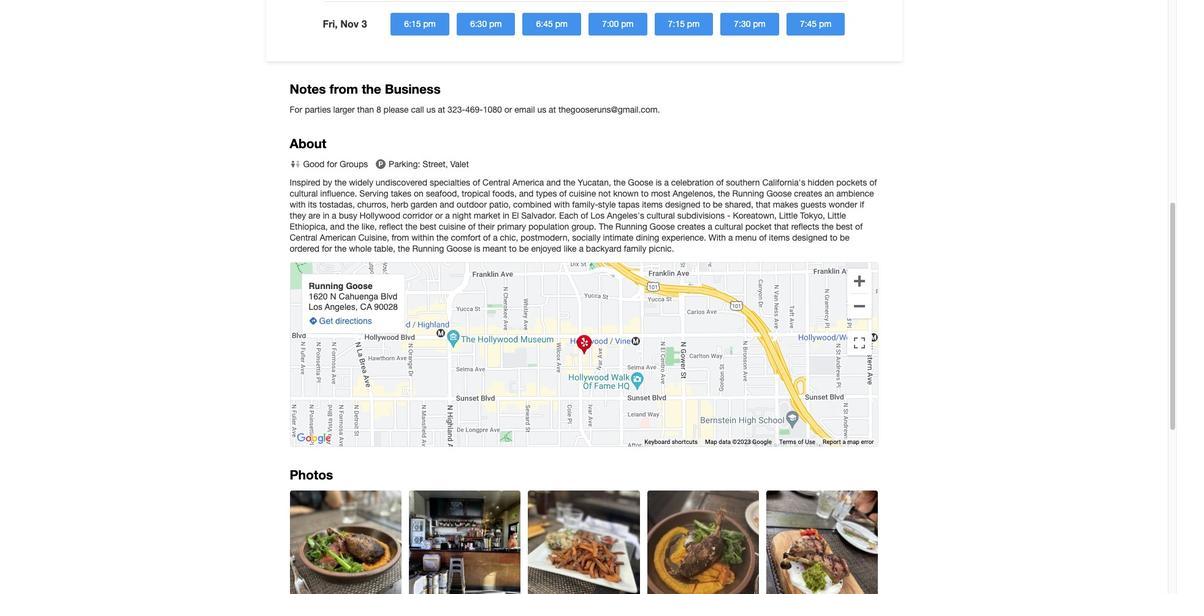 Task type: describe. For each thing, give the bounding box(es) containing it.
data
[[719, 439, 731, 446]]

good for groups
[[303, 159, 368, 169]]

chic,
[[500, 233, 518, 243]]

running down within
[[412, 244, 444, 254]]

valet
[[450, 159, 469, 169]]

google
[[752, 439, 772, 446]]

photos
[[290, 468, 333, 483]]

6:15 pm
[[404, 19, 436, 29]]

blvd
[[381, 292, 397, 302]]

inspired by the widely undiscovered specialties of central america and the yucatan, the goose is a celebration of southern california's hidden pockets of cultural influence.   serving takes on seafood, tropical foods, and types of cuisine not known to most angelenos, the running goose creates an ambience with its tostadas, churros, herb garden and outdoor patio, combined with family-style tapas items designed to be shared, that makes guests wonder if they are in a busy hollywood corridor or a night market in el salvador.  each of los angeles's cultural subdivisions - koreatown, little tokyo, little ethiopica, and the like, reflect the best cuisine of their primary population group. the running goose creates a cultural pocket that reflects the best of central american cuisine, from within the comfort of a chic, postmodern, socially intimate dining experience.  with a menu of items designed to be ordered for the whole table, the running goose is meant to be enjoyed like a backyard family picnic.
[[290, 178, 877, 254]]

undiscovered
[[376, 178, 427, 188]]

market
[[474, 211, 500, 221]]

koreatown,
[[733, 211, 777, 221]]

los inside running goose 1620 n cahuenga blvd los angeles, ca 90028
[[309, 302, 323, 312]]

primary
[[497, 222, 526, 232]]

7:45 pm
[[800, 19, 832, 29]]

a right the like
[[579, 244, 584, 254]]

running down angeles's
[[615, 222, 647, 232]]

and down america
[[519, 189, 534, 199]]

1620
[[309, 292, 328, 302]]

subdivisions
[[677, 211, 725, 221]]

0 vertical spatial for
[[327, 159, 337, 169]]

tropical
[[462, 189, 490, 199]]

6:45 pm
[[536, 19, 568, 29]]

of left 'southern'
[[716, 178, 724, 188]]

tostadas,
[[319, 200, 355, 210]]

celebration
[[671, 178, 714, 188]]

323-
[[448, 105, 465, 115]]

parking:
[[389, 159, 420, 169]]

1080
[[483, 105, 502, 115]]

parties
[[305, 105, 331, 115]]

for inside "inspired by the widely undiscovered specialties of central america and the yucatan, the goose is a celebration of southern california's hidden pockets of cultural influence.   serving takes on seafood, tropical foods, and types of cuisine not known to most angelenos, the running goose creates an ambience with its tostadas, churros, herb garden and outdoor patio, combined with family-style tapas items designed to be shared, that makes guests wonder if they are in a busy hollywood corridor or a night market in el salvador.  each of los angeles's cultural subdivisions - koreatown, little tokyo, little ethiopica, and the like, reflect the best cuisine of their primary population group. the running goose creates a cultural pocket that reflects the best of central american cuisine, from within the comfort of a chic, postmodern, socially intimate dining experience.  with a menu of items designed to be ordered for the whole table, the running goose is meant to be enjoyed like a backyard family picnic."
[[322, 244, 332, 254]]

from inside "inspired by the widely undiscovered specialties of central america and the yucatan, the goose is a celebration of southern california's hidden pockets of cultural influence.   serving takes on seafood, tropical foods, and types of cuisine not known to most angelenos, the running goose creates an ambience with its tostadas, churros, herb garden and outdoor patio, combined with family-style tapas items designed to be shared, that makes guests wonder if they are in a busy hollywood corridor or a night market in el salvador.  each of los angeles's cultural subdivisions - koreatown, little tokyo, little ethiopica, and the like, reflect the best cuisine of their primary population group. the running goose creates a cultural pocket that reflects the best of central american cuisine, from within the comfort of a chic, postmodern, socially intimate dining experience.  with a menu of items designed to be ordered for the whole table, the running goose is meant to be enjoyed like a backyard family picnic."
[[392, 233, 409, 243]]

please
[[384, 105, 409, 115]]

dining
[[636, 233, 659, 243]]

their
[[478, 222, 495, 232]]

the up than
[[362, 81, 381, 97]]

of left use in the right of the page
[[798, 439, 804, 446]]

a right with
[[728, 233, 733, 243]]

1 with from the left
[[290, 200, 306, 210]]

7:30 pm
[[734, 19, 766, 29]]

goose up known
[[628, 178, 653, 188]]

ordered
[[290, 244, 319, 254]]

get
[[319, 316, 333, 326]]

shared,
[[725, 200, 753, 210]]

salvador.
[[521, 211, 557, 221]]

goose down california's at the top
[[766, 189, 792, 199]]

each
[[559, 211, 578, 221]]

goose inside running goose 1620 n cahuenga blvd los angeles, ca 90028
[[346, 281, 373, 291]]

0 vertical spatial central
[[483, 178, 510, 188]]

keyboard shortcuts button
[[645, 438, 698, 447]]

to down wonder
[[830, 233, 838, 243]]

to down 'chic,'
[[509, 244, 517, 254]]

1 in from the left
[[323, 211, 329, 221]]

inspired
[[290, 178, 320, 188]]

groups
[[340, 159, 368, 169]]

terms of use link
[[779, 439, 815, 446]]

7:45 pm button
[[786, 13, 845, 35]]

2 in from the left
[[503, 211, 509, 221]]

1 horizontal spatial be
[[713, 200, 723, 210]]

running goose 1620 n cahuenga blvd los angeles, ca 90028
[[309, 281, 398, 312]]

of up tropical
[[473, 178, 480, 188]]

469-
[[465, 105, 483, 115]]

pm for 7:30 pm
[[753, 19, 766, 29]]

of down pocket
[[759, 233, 767, 243]]

its
[[308, 200, 317, 210]]

a up most
[[664, 178, 669, 188]]

google image
[[293, 431, 334, 447]]

fri,
[[323, 18, 338, 29]]

of up ambience
[[869, 178, 877, 188]]

and down seafood,
[[440, 200, 454, 210]]

a left map
[[843, 439, 846, 446]]

6:15 pm button
[[391, 13, 449, 35]]

meant
[[483, 244, 507, 254]]

widely
[[349, 178, 373, 188]]

ca
[[360, 302, 372, 312]]

backyard
[[586, 244, 621, 254]]

menu
[[735, 233, 757, 243]]

the right within
[[436, 233, 449, 243]]

population
[[528, 222, 569, 232]]

like,
[[362, 222, 377, 232]]

to left most
[[641, 189, 649, 199]]

photo of running goose - los angeles, ca, us. lamp chops on the starter menu. make a reservation. image
[[766, 491, 878, 595]]

the up known
[[614, 178, 626, 188]]

tapas
[[618, 200, 640, 210]]

photo of running goose - los angeles, ca, us. don't let the modest interior fool you. there's plenty of patio seating. and big tastes emerge from this small space.. make a reservation. image
[[409, 491, 521, 595]]

family
[[624, 244, 646, 254]]

2 best from the left
[[836, 222, 853, 232]]

6:30 pm
[[470, 19, 502, 29]]

terms
[[779, 439, 796, 446]]

map region
[[206, 239, 991, 553]]

about
[[290, 136, 326, 151]]

picnic.
[[649, 244, 674, 254]]

outdoor
[[457, 200, 487, 210]]

email
[[515, 105, 535, 115]]

an
[[825, 189, 834, 199]]

1 horizontal spatial is
[[656, 178, 662, 188]]

style
[[598, 200, 616, 210]]

6:15
[[404, 19, 421, 29]]

report a map error
[[823, 439, 874, 446]]

the down the busy
[[347, 222, 359, 232]]

busy
[[339, 211, 357, 221]]

1 horizontal spatial cuisine
[[569, 189, 596, 199]]

known
[[613, 189, 639, 199]]

the
[[599, 222, 613, 232]]

churros,
[[357, 200, 389, 210]]

running down 'southern'
[[732, 189, 764, 199]]

0 vertical spatial items
[[642, 200, 663, 210]]

seafood,
[[426, 189, 459, 199]]

reflects
[[791, 222, 819, 232]]

if
[[860, 200, 864, 210]]

types
[[536, 189, 557, 199]]

6:45 pm button
[[523, 13, 581, 35]]

1 little from the left
[[779, 211, 798, 221]]

90028
[[374, 302, 398, 312]]

postmodern,
[[521, 233, 570, 243]]

photo of running goose - los angeles, ca, us. duck confit kak'ik- sublime. make a reservation. image
[[290, 491, 402, 595]]

notes
[[290, 81, 326, 97]]

the down tokyo,
[[822, 222, 834, 232]]



Task type: vqa. For each thing, say whether or not it's contained in the screenshot.
the Edit
no



Task type: locate. For each thing, give the bounding box(es) containing it.
of up comfort
[[468, 222, 476, 232]]

a up with
[[708, 222, 712, 232]]

1 horizontal spatial or
[[504, 105, 512, 115]]

0 vertical spatial los
[[591, 211, 605, 221]]

1 vertical spatial cuisine
[[439, 222, 466, 232]]

0 horizontal spatial or
[[435, 211, 443, 221]]

2 horizontal spatial cultural
[[715, 222, 743, 232]]

combined
[[513, 200, 552, 210]]

1 us from the left
[[426, 105, 436, 115]]

1 horizontal spatial that
[[774, 222, 789, 232]]

2 pm from the left
[[489, 19, 502, 29]]

1 vertical spatial be
[[840, 233, 850, 243]]

socially
[[572, 233, 601, 243]]

from up larger
[[329, 81, 358, 97]]

1 horizontal spatial central
[[483, 178, 510, 188]]

cultural down most
[[647, 211, 675, 221]]

to
[[641, 189, 649, 199], [703, 200, 711, 210], [830, 233, 838, 243], [509, 244, 517, 254]]

designed down reflects
[[792, 233, 828, 243]]

of down their
[[483, 233, 491, 243]]

pm right 7:15 at the right top
[[687, 19, 700, 29]]

pockets
[[836, 178, 867, 188]]

nov
[[340, 18, 359, 29]]

0 vertical spatial cuisine
[[569, 189, 596, 199]]

american
[[320, 233, 356, 243]]

us right call
[[426, 105, 436, 115]]

0 vertical spatial cultural
[[290, 189, 318, 199]]

0 vertical spatial from
[[329, 81, 358, 97]]

6:45
[[536, 19, 553, 29]]

1 pm from the left
[[423, 19, 436, 29]]

ambience
[[836, 189, 874, 199]]

4 pm from the left
[[621, 19, 634, 29]]

2 with from the left
[[554, 200, 570, 210]]

that down makes in the top of the page
[[774, 222, 789, 232]]

cultural
[[290, 189, 318, 199], [647, 211, 675, 221], [715, 222, 743, 232]]

2 horizontal spatial be
[[840, 233, 850, 243]]

pm
[[423, 19, 436, 29], [489, 19, 502, 29], [555, 19, 568, 29], [621, 19, 634, 29], [687, 19, 700, 29], [753, 19, 766, 29], [819, 19, 832, 29]]

little down wonder
[[827, 211, 846, 221]]

best up within
[[420, 222, 436, 232]]

or
[[504, 105, 512, 115], [435, 211, 443, 221]]

1 horizontal spatial us
[[537, 105, 546, 115]]

like
[[564, 244, 577, 254]]

hollywood
[[360, 211, 400, 221]]

is up most
[[656, 178, 662, 188]]

central up foods,
[[483, 178, 510, 188]]

for right good
[[327, 159, 337, 169]]

1 vertical spatial for
[[322, 244, 332, 254]]

1 vertical spatial designed
[[792, 233, 828, 243]]

takes
[[391, 189, 411, 199]]

at left 323-
[[438, 105, 445, 115]]

for parties larger than 8 please call us at 323-469-1080 or email us at thegooseruns@gmail.com.
[[290, 105, 660, 115]]

be down wonder
[[840, 233, 850, 243]]

1 vertical spatial central
[[290, 233, 317, 243]]

of
[[473, 178, 480, 188], [716, 178, 724, 188], [869, 178, 877, 188], [559, 189, 567, 199], [581, 211, 588, 221], [468, 222, 476, 232], [855, 222, 863, 232], [483, 233, 491, 243], [759, 233, 767, 243], [798, 439, 804, 446]]

the down american
[[335, 244, 347, 254]]

los
[[591, 211, 605, 221], [309, 302, 323, 312]]

with up each
[[554, 200, 570, 210]]

0 horizontal spatial little
[[779, 211, 798, 221]]

0 vertical spatial be
[[713, 200, 723, 210]]

1 vertical spatial los
[[309, 302, 323, 312]]

photo of running goose - los angeles, ca, us. ribeye steak with black truffle butter and garlic kale.. make a reservation. image
[[528, 491, 640, 595]]

that up 'koreatown,'
[[756, 200, 771, 210]]

1 horizontal spatial los
[[591, 211, 605, 221]]

1 horizontal spatial with
[[554, 200, 570, 210]]

1 vertical spatial items
[[769, 233, 790, 243]]

running inside running goose 1620 n cahuenga blvd los angeles, ca 90028
[[309, 281, 343, 291]]

3
[[361, 18, 367, 29]]

terms of use
[[779, 439, 815, 446]]

1 vertical spatial cultural
[[647, 211, 675, 221]]

thegooseruns@gmail.com.
[[558, 105, 660, 115]]

7:15 pm
[[668, 19, 700, 29]]

larger
[[333, 105, 355, 115]]

a left night
[[445, 211, 450, 221]]

yucatan,
[[578, 178, 611, 188]]

california's
[[762, 178, 805, 188]]

the down corridor
[[405, 222, 417, 232]]

1 horizontal spatial items
[[769, 233, 790, 243]]

creates up experience.
[[677, 222, 705, 232]]

be left enjoyed
[[519, 244, 529, 254]]

or down the "garden"
[[435, 211, 443, 221]]

and up american
[[330, 222, 345, 232]]

get directions
[[319, 316, 372, 326]]

los up the
[[591, 211, 605, 221]]

pm for 7:45 pm
[[819, 19, 832, 29]]

6:30 pm button
[[457, 13, 515, 35]]

1 horizontal spatial at
[[549, 105, 556, 115]]

comfort
[[451, 233, 481, 243]]

7:15
[[668, 19, 685, 29]]

7:00 pm button
[[589, 13, 647, 35]]

than
[[357, 105, 374, 115]]

2 little from the left
[[827, 211, 846, 221]]

report
[[823, 439, 841, 446]]

keyboard
[[645, 439, 670, 446]]

1 best from the left
[[420, 222, 436, 232]]

guests
[[801, 200, 826, 210]]

1 horizontal spatial best
[[836, 222, 853, 232]]

0 horizontal spatial best
[[420, 222, 436, 232]]

be up subdivisions
[[713, 200, 723, 210]]

cultural down -
[[715, 222, 743, 232]]

0 vertical spatial designed
[[665, 200, 701, 210]]

6 pm from the left
[[753, 19, 766, 29]]

hidden
[[808, 178, 834, 188]]

is
[[656, 178, 662, 188], [474, 244, 480, 254]]

wonder
[[829, 200, 857, 210]]

0 horizontal spatial cuisine
[[439, 222, 466, 232]]

reflect
[[379, 222, 403, 232]]

0 horizontal spatial in
[[323, 211, 329, 221]]

1 horizontal spatial designed
[[792, 233, 828, 243]]

1 vertical spatial or
[[435, 211, 443, 221]]

1 horizontal spatial from
[[392, 233, 409, 243]]

5 pm from the left
[[687, 19, 700, 29]]

with up they
[[290, 200, 306, 210]]

pm right 7:30
[[753, 19, 766, 29]]

for down american
[[322, 244, 332, 254]]

0 horizontal spatial creates
[[677, 222, 705, 232]]

1 horizontal spatial cultural
[[647, 211, 675, 221]]

with
[[709, 233, 726, 243]]

cuisine up the family-
[[569, 189, 596, 199]]

angelenos,
[[673, 189, 715, 199]]

in left el
[[503, 211, 509, 221]]

on
[[414, 189, 424, 199]]

intimate
[[603, 233, 634, 243]]

is down comfort
[[474, 244, 480, 254]]

garden
[[411, 200, 437, 210]]

cultural down inspired
[[290, 189, 318, 199]]

creates up guests
[[794, 189, 822, 199]]

get directions link
[[309, 316, 372, 326]]

little down makes in the top of the page
[[779, 211, 798, 221]]

group.
[[572, 222, 596, 232]]

items down most
[[642, 200, 663, 210]]

1 at from the left
[[438, 105, 445, 115]]

the up shared, at the top of page
[[718, 189, 730, 199]]

designed down angelenos,
[[665, 200, 701, 210]]

map data ©2023 google
[[705, 439, 772, 446]]

the up influence.
[[335, 178, 347, 188]]

at right email
[[549, 105, 556, 115]]

good
[[303, 159, 325, 169]]

goose up cahuenga
[[346, 281, 373, 291]]

1 vertical spatial is
[[474, 244, 480, 254]]

herb
[[391, 200, 408, 210]]

of down if
[[855, 222, 863, 232]]

0 horizontal spatial with
[[290, 200, 306, 210]]

7 pm from the left
[[819, 19, 832, 29]]

keyboard shortcuts
[[645, 439, 698, 446]]

pm right 6:45
[[555, 19, 568, 29]]

0 vertical spatial that
[[756, 200, 771, 210]]

creates
[[794, 189, 822, 199], [677, 222, 705, 232]]

goose down comfort
[[446, 244, 472, 254]]

pm for 6:30 pm
[[489, 19, 502, 29]]

items down pocket
[[769, 233, 790, 243]]

0 vertical spatial creates
[[794, 189, 822, 199]]

pm right 6:30
[[489, 19, 502, 29]]

america
[[513, 178, 544, 188]]

©2023
[[732, 439, 751, 446]]

by
[[323, 178, 332, 188]]

items
[[642, 200, 663, 210], [769, 233, 790, 243]]

best down wonder
[[836, 222, 853, 232]]

central up ordered at the top left of the page
[[290, 233, 317, 243]]

and up types
[[546, 178, 561, 188]]

of up group.
[[581, 211, 588, 221]]

ethiopica,
[[290, 222, 328, 232]]

0 horizontal spatial from
[[329, 81, 358, 97]]

designed
[[665, 200, 701, 210], [792, 233, 828, 243]]

a down tostadas,
[[332, 211, 336, 221]]

1 horizontal spatial creates
[[794, 189, 822, 199]]

from down reflect
[[392, 233, 409, 243]]

best
[[420, 222, 436, 232], [836, 222, 853, 232]]

los down 1620
[[309, 302, 323, 312]]

photo of running goose - los angeles, ca, us. duck confit. make a reservation. image
[[647, 491, 759, 595]]

1 horizontal spatial in
[[503, 211, 509, 221]]

1 vertical spatial creates
[[677, 222, 705, 232]]

0 horizontal spatial be
[[519, 244, 529, 254]]

2 vertical spatial cultural
[[715, 222, 743, 232]]

7:45
[[800, 19, 817, 29]]

goose up dining
[[650, 222, 675, 232]]

cuisine,
[[358, 233, 389, 243]]

icon image
[[577, 335, 606, 375], [577, 335, 591, 355]]

2 vertical spatial be
[[519, 244, 529, 254]]

to up subdivisions
[[703, 200, 711, 210]]

table,
[[374, 244, 395, 254]]

2 at from the left
[[549, 105, 556, 115]]

0 horizontal spatial designed
[[665, 200, 701, 210]]

0 horizontal spatial central
[[290, 233, 317, 243]]

1 vertical spatial that
[[774, 222, 789, 232]]

pm for 6:15 pm
[[423, 19, 436, 29]]

a
[[664, 178, 669, 188], [332, 211, 336, 221], [445, 211, 450, 221], [708, 222, 712, 232], [493, 233, 498, 243], [728, 233, 733, 243], [579, 244, 584, 254], [843, 439, 846, 446]]

0 vertical spatial or
[[504, 105, 512, 115]]

1 horizontal spatial little
[[827, 211, 846, 221]]

0 horizontal spatial us
[[426, 105, 436, 115]]

business
[[385, 81, 441, 97]]

street,
[[423, 159, 448, 169]]

running up n on the left of the page
[[309, 281, 343, 291]]

angeles,
[[325, 302, 358, 312]]

0 horizontal spatial items
[[642, 200, 663, 210]]

the right table,
[[398, 244, 410, 254]]

7:30 pm button
[[721, 13, 779, 35]]

in right are
[[323, 211, 329, 221]]

of right types
[[559, 189, 567, 199]]

cahuenga
[[339, 292, 378, 302]]

pm right 7:45
[[819, 19, 832, 29]]

night
[[452, 211, 471, 221]]

0 vertical spatial is
[[656, 178, 662, 188]]

0 horizontal spatial that
[[756, 200, 771, 210]]

us
[[426, 105, 436, 115], [537, 105, 546, 115]]

pm for 7:00 pm
[[621, 19, 634, 29]]

cuisine down night
[[439, 222, 466, 232]]

or right 1080
[[504, 105, 512, 115]]

pm for 6:45 pm
[[555, 19, 568, 29]]

0 horizontal spatial cultural
[[290, 189, 318, 199]]

whole
[[349, 244, 372, 254]]

0 horizontal spatial los
[[309, 302, 323, 312]]

experience.
[[662, 233, 706, 243]]

the left yucatan,
[[563, 178, 575, 188]]

2 us from the left
[[537, 105, 546, 115]]

0 horizontal spatial is
[[474, 244, 480, 254]]

a up meant
[[493, 233, 498, 243]]

fri, nov 3
[[323, 18, 367, 29]]

pm right 7:00
[[621, 19, 634, 29]]

1 vertical spatial from
[[392, 233, 409, 243]]

enjoyed
[[531, 244, 561, 254]]

shortcuts
[[672, 439, 698, 446]]

pm for 7:15 pm
[[687, 19, 700, 29]]

pm right the 6:15 in the top left of the page
[[423, 19, 436, 29]]

in
[[323, 211, 329, 221], [503, 211, 509, 221]]

3 pm from the left
[[555, 19, 568, 29]]

0 horizontal spatial at
[[438, 105, 445, 115]]

us right email
[[537, 105, 546, 115]]

los inside "inspired by the widely undiscovered specialties of central america and the yucatan, the goose is a celebration of southern california's hidden pockets of cultural influence.   serving takes on seafood, tropical foods, and types of cuisine not known to most angelenos, the running goose creates an ambience with its tostadas, churros, herb garden and outdoor patio, combined with family-style tapas items designed to be shared, that makes guests wonder if they are in a busy hollywood corridor or a night market in el salvador.  each of los angeles's cultural subdivisions - koreatown, little tokyo, little ethiopica, and the like, reflect the best cuisine of their primary population group. the running goose creates a cultural pocket that reflects the best of central american cuisine, from within the comfort of a chic, postmodern, socially intimate dining experience.  with a menu of items designed to be ordered for the whole table, the running goose is meant to be enjoyed like a backyard family picnic."
[[591, 211, 605, 221]]

or inside "inspired by the widely undiscovered specialties of central america and the yucatan, the goose is a celebration of southern california's hidden pockets of cultural influence.   serving takes on seafood, tropical foods, and types of cuisine not known to most angelenos, the running goose creates an ambience with its tostadas, churros, herb garden and outdoor patio, combined with family-style tapas items designed to be shared, that makes guests wonder if they are in a busy hollywood corridor or a night market in el salvador.  each of los angeles's cultural subdivisions - koreatown, little tokyo, little ethiopica, and the like, reflect the best cuisine of their primary population group. the running goose creates a cultural pocket that reflects the best of central american cuisine, from within the comfort of a chic, postmodern, socially intimate dining experience.  with a menu of items designed to be ordered for the whole table, the running goose is meant to be enjoyed like a backyard family picnic."
[[435, 211, 443, 221]]



